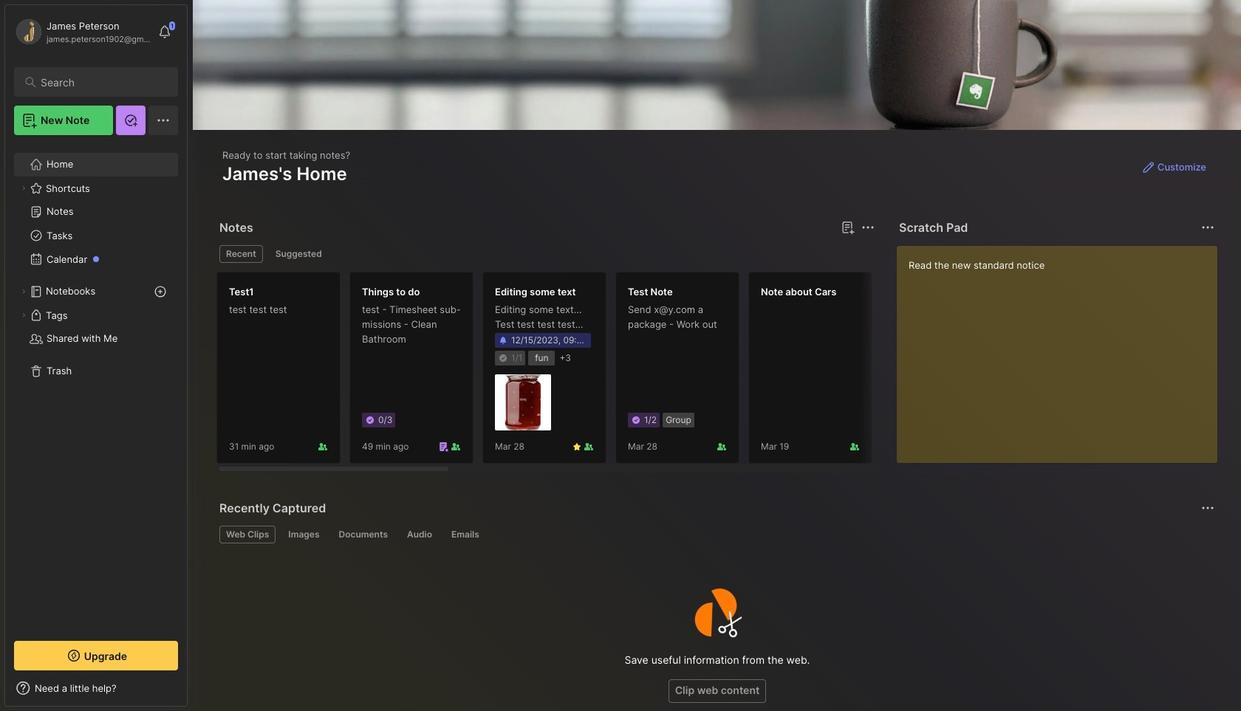 Task type: locate. For each thing, give the bounding box(es) containing it.
expand notebooks image
[[19, 288, 28, 296]]

WHAT'S NEW field
[[5, 677, 187, 701]]

tab
[[220, 245, 263, 263], [269, 245, 329, 263], [220, 526, 276, 544], [282, 526, 326, 544], [332, 526, 395, 544], [401, 526, 439, 544], [445, 526, 486, 544]]

more actions image
[[860, 219, 877, 237], [1200, 500, 1217, 517]]

None search field
[[41, 73, 165, 91]]

tree
[[5, 144, 187, 628]]

0 horizontal spatial more actions image
[[860, 219, 877, 237]]

main element
[[0, 0, 192, 712]]

click to collapse image
[[187, 684, 198, 702]]

Search text field
[[41, 75, 165, 89]]

thumbnail image
[[495, 375, 551, 431]]

1 horizontal spatial more actions image
[[1200, 500, 1217, 517]]

More actions field
[[858, 217, 879, 238], [1198, 217, 1219, 238], [1198, 498, 1219, 519]]

1 vertical spatial tab list
[[220, 526, 1213, 544]]

row group
[[217, 272, 1242, 473]]

tab list
[[220, 245, 873, 263], [220, 526, 1213, 544]]

0 vertical spatial tab list
[[220, 245, 873, 263]]



Task type: describe. For each thing, give the bounding box(es) containing it.
0 vertical spatial more actions image
[[860, 219, 877, 237]]

expand tags image
[[19, 311, 28, 320]]

none search field inside 'main' element
[[41, 73, 165, 91]]

Start writing… text field
[[909, 246, 1217, 452]]

Account field
[[14, 17, 151, 47]]

2 tab list from the top
[[220, 526, 1213, 544]]

1 vertical spatial more actions image
[[1200, 500, 1217, 517]]

tree inside 'main' element
[[5, 144, 187, 628]]

1 tab list from the top
[[220, 245, 873, 263]]

more actions image
[[1200, 219, 1217, 237]]



Task type: vqa. For each thing, say whether or not it's contained in the screenshot.
a
no



